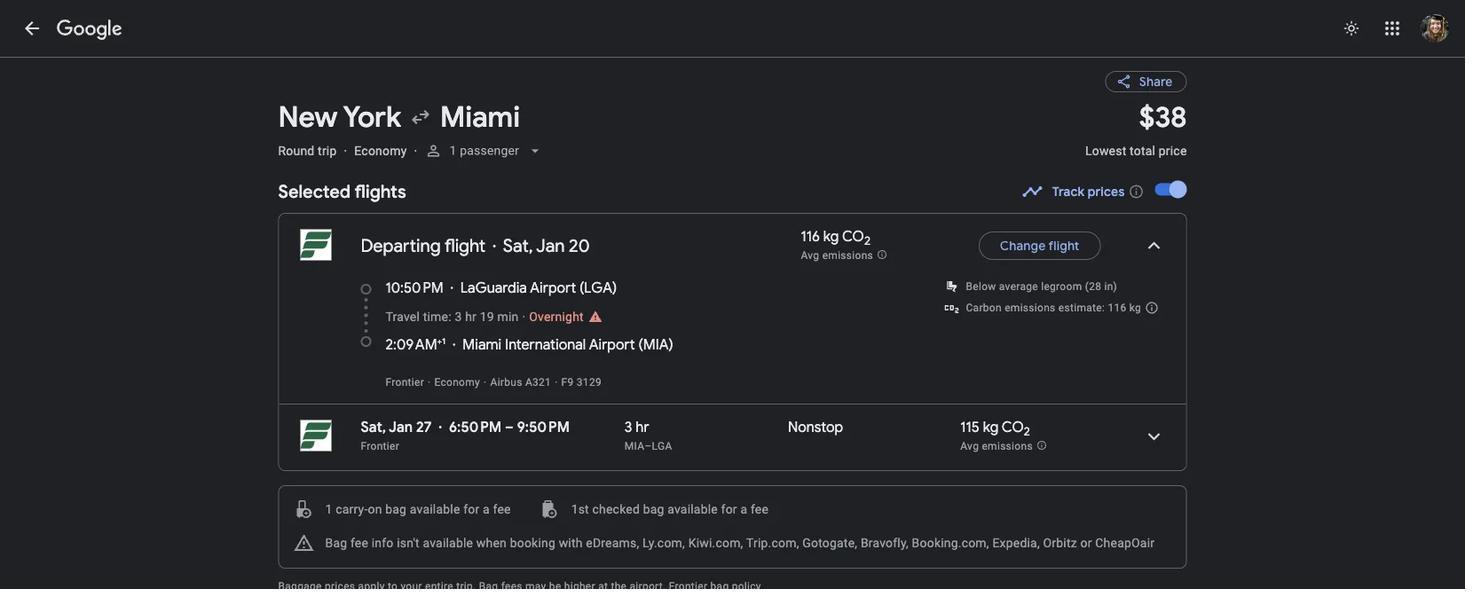Task type: describe. For each thing, give the bounding box(es) containing it.
available for with
[[423, 536, 473, 550]]

$38
[[1140, 99, 1187, 135]]

2:09 am
[[386, 336, 437, 354]]

available up kiwi.com,
[[668, 502, 718, 517]]

track prices
[[1052, 184, 1125, 200]]

lowest
[[1086, 143, 1127, 158]]

1 carry-on bag available for a fee
[[325, 502, 511, 517]]

flight for change flight
[[1049, 238, 1080, 254]]

or
[[1081, 536, 1092, 550]]

ly.com,
[[643, 536, 685, 550]]

0 vertical spatial hr
[[465, 309, 477, 324]]

lga
[[652, 440, 672, 453]]

20
[[569, 234, 590, 257]]

share
[[1139, 74, 1173, 90]]

1 bag from the left
[[385, 502, 407, 517]]

carry-
[[336, 502, 368, 517]]

expedia,
[[993, 536, 1040, 550]]

booking.com,
[[912, 536, 990, 550]]

below
[[966, 280, 996, 293]]

+1
[[437, 336, 446, 347]]

9:50 pm
[[517, 419, 570, 437]]

2 for 116 kg co
[[864, 233, 871, 248]]

none text field containing $38
[[1086, 99, 1187, 174]]

6:50 pm
[[449, 419, 502, 437]]

time:
[[423, 309, 452, 324]]

co for 115 kg co
[[1002, 419, 1024, 437]]

share button
[[1106, 71, 1187, 92]]

available for fee
[[410, 502, 460, 517]]

kiwi.com,
[[688, 536, 743, 550]]

38 us dollars element
[[1140, 99, 1187, 135]]

1 vertical spatial airport
[[589, 336, 635, 354]]

loading results progress bar
[[0, 57, 1465, 60]]

emissions for 116 kg co
[[823, 249, 874, 262]]

2 bag from the left
[[643, 502, 664, 517]]

laguardia airport (lga)
[[461, 279, 617, 297]]

2 for from the left
[[721, 502, 737, 517]]

mia
[[625, 440, 645, 453]]

115 kg co 2
[[961, 419, 1031, 439]]

flight details. return flight on saturday, january 27. leaves miami international airport at 6:50 pm on saturday, january 27 and arrives at laguardia airport at 9:50 pm on saturday, january 27. image
[[1133, 415, 1176, 458]]

3 hr mia – lga
[[625, 419, 672, 453]]

2 horizontal spatial fee
[[751, 502, 769, 517]]

sat, jan 27
[[361, 419, 432, 437]]

0 horizontal spatial airport
[[530, 279, 576, 297]]

departing flight
[[361, 234, 486, 257]]

selected
[[278, 180, 351, 203]]

edreams,
[[586, 536, 639, 550]]

3 inside 3 hr mia – lga
[[625, 419, 632, 437]]

learn more about tracked prices image
[[1129, 184, 1145, 200]]

airbus a321
[[490, 376, 551, 389]]

carbon
[[966, 302, 1002, 314]]

1 passenger button
[[417, 130, 551, 172]]

– inside 3 hr mia – lga
[[645, 440, 652, 453]]

jan for 27
[[389, 419, 413, 437]]

1 a from the left
[[483, 502, 490, 517]]

passenger
[[460, 143, 519, 158]]

1st
[[571, 502, 589, 517]]

10:50 pm
[[386, 279, 444, 297]]

flight for departing flight
[[445, 234, 486, 257]]

with
[[559, 536, 583, 550]]

(lga)
[[580, 279, 617, 297]]

a321
[[525, 376, 551, 389]]

kg for 116 kg co
[[823, 228, 839, 246]]

flights
[[355, 180, 406, 203]]

New York to Miami and back text field
[[278, 99, 1064, 135]]

 image for time:
[[522, 309, 526, 324]]

115
[[961, 419, 980, 437]]

6:50 pm – 9:50 pm
[[449, 419, 570, 437]]

airbus
[[490, 376, 523, 389]]

cheapoair
[[1096, 536, 1155, 550]]

avg emissions for 115
[[961, 440, 1033, 452]]

on
[[368, 502, 382, 517]]

trip
[[318, 143, 337, 158]]

list containing departing flight
[[279, 214, 1186, 470]]

1 horizontal spatial  image
[[414, 143, 417, 158]]

emissions for 115 kg co
[[982, 440, 1033, 452]]

2 horizontal spatial kg
[[1130, 302, 1142, 314]]

Departure time: 6:50 PM. text field
[[449, 419, 502, 437]]

0 horizontal spatial fee
[[351, 536, 368, 550]]

1st checked bag available for a fee
[[571, 502, 769, 517]]

miami for miami
[[440, 99, 520, 135]]

(28
[[1085, 280, 1102, 293]]

$38 lowest total price
[[1086, 99, 1187, 158]]

2:09 am +1
[[386, 336, 446, 354]]

isn't
[[397, 536, 420, 550]]

0 vertical spatial 3
[[455, 309, 462, 324]]

nonstop flight. element
[[788, 419, 843, 439]]

change flight
[[1000, 238, 1080, 254]]

below average legroom (28 in)
[[966, 280, 1118, 293]]

price
[[1159, 143, 1187, 158]]

miami for miami international airport (mia)
[[463, 336, 502, 354]]

0 vertical spatial frontier
[[386, 376, 424, 389]]

economy inside list
[[434, 376, 480, 389]]

bravofly,
[[861, 536, 909, 550]]

 image for trip
[[344, 143, 347, 158]]

sat, jan 20
[[503, 234, 590, 257]]

sat, for sat, jan 27
[[361, 419, 386, 437]]

go back image
[[21, 18, 43, 39]]

orbitz
[[1043, 536, 1077, 550]]

1 for from the left
[[463, 502, 480, 517]]

international
[[505, 336, 586, 354]]



Task type: vqa. For each thing, say whether or not it's contained in the screenshot.
the Search by voice icon
no



Task type: locate. For each thing, give the bounding box(es) containing it.
selected flights
[[278, 180, 406, 203]]

0 horizontal spatial avg
[[801, 249, 820, 262]]

0 horizontal spatial jan
[[389, 419, 413, 437]]

–
[[505, 419, 514, 437], [645, 440, 652, 453]]

estimate:
[[1059, 302, 1105, 314]]

frontier
[[386, 376, 424, 389], [361, 440, 399, 453]]

1 vertical spatial emissions
[[1005, 302, 1056, 314]]

 image
[[344, 143, 347, 158], [414, 143, 417, 158], [522, 309, 526, 324]]

0 horizontal spatial for
[[463, 502, 480, 517]]

1 horizontal spatial co
[[1002, 419, 1024, 437]]

gotogate,
[[803, 536, 858, 550]]

nonstop
[[788, 419, 843, 437]]

1 left carry-
[[325, 502, 332, 517]]

co for 116 kg co
[[842, 228, 864, 246]]

1 vertical spatial avg
[[961, 440, 979, 452]]

avg emissions
[[801, 249, 874, 262], [961, 440, 1033, 452]]

main content containing new york
[[278, 57, 1200, 589]]

1 horizontal spatial kg
[[983, 419, 999, 437]]

 image inside list
[[522, 309, 526, 324]]

Departure time: 10:50 PM. text field
[[386, 279, 444, 297]]

miami inside list
[[463, 336, 502, 354]]

list
[[279, 214, 1186, 470]]

bag
[[385, 502, 407, 517], [643, 502, 664, 517]]

flight up legroom
[[1049, 238, 1080, 254]]

0 vertical spatial emissions
[[823, 249, 874, 262]]

1 for 1 passenger
[[449, 143, 457, 158]]

emissions down 116 kg co 2
[[823, 249, 874, 262]]

change flight button
[[979, 225, 1101, 267]]

carbon emissions estimate: 116 kilograms element
[[966, 302, 1142, 314]]

1 horizontal spatial 116
[[1108, 302, 1127, 314]]

1 vertical spatial frontier
[[361, 440, 399, 453]]

min
[[497, 309, 519, 324]]

in)
[[1105, 280, 1118, 293]]

co
[[842, 228, 864, 246], [1002, 419, 1024, 437]]

f9 3129
[[562, 376, 602, 389]]

(mia)
[[639, 336, 674, 354]]

1 horizontal spatial avg
[[961, 440, 979, 452]]

2
[[864, 233, 871, 248], [1024, 424, 1031, 439]]

for up when
[[463, 502, 480, 517]]

for
[[463, 502, 480, 517], [721, 502, 737, 517]]

2 inside 115 kg co 2
[[1024, 424, 1031, 439]]

average
[[999, 280, 1038, 293]]

a
[[483, 502, 490, 517], [741, 502, 748, 517]]

airport
[[530, 279, 576, 297], [589, 336, 635, 354]]

frontier down 2:09 am
[[386, 376, 424, 389]]

3
[[455, 309, 462, 324], [625, 419, 632, 437]]

0 vertical spatial economy
[[354, 143, 407, 158]]

1 horizontal spatial avg emissions
[[961, 440, 1033, 452]]

avg for 115
[[961, 440, 979, 452]]

jan left 27 in the bottom left of the page
[[389, 419, 413, 437]]

change appearance image
[[1331, 7, 1373, 50]]

0 vertical spatial –
[[505, 419, 514, 437]]

1 vertical spatial miami
[[463, 336, 502, 354]]

emissions down 115 kg co 2
[[982, 440, 1033, 452]]

1 horizontal spatial sat,
[[503, 234, 533, 257]]

0 horizontal spatial  image
[[344, 143, 347, 158]]

– right 6:50 pm text box
[[505, 419, 514, 437]]

 image left 1 passenger
[[414, 143, 417, 158]]

jan for 20
[[536, 234, 565, 257]]

Arrival time: 2:09 AM on  Sunday, January 21. text field
[[386, 336, 446, 354]]

0 horizontal spatial kg
[[823, 228, 839, 246]]

avg for 116
[[801, 249, 820, 262]]

flight up laguardia
[[445, 234, 486, 257]]

1 vertical spatial hr
[[636, 419, 649, 437]]

airport up overnight
[[530, 279, 576, 297]]

fee up trip.com,
[[751, 502, 769, 517]]

0 horizontal spatial 2
[[864, 233, 871, 248]]

emissions
[[823, 249, 874, 262], [1005, 302, 1056, 314], [982, 440, 1033, 452]]

hr up "mia"
[[636, 419, 649, 437]]

hr inside 3 hr mia – lga
[[636, 419, 649, 437]]

19
[[480, 309, 494, 324]]

0 horizontal spatial avg emissions
[[801, 249, 874, 262]]

new york
[[278, 99, 401, 135]]

1 vertical spatial 2
[[1024, 424, 1031, 439]]

miami up 1 passenger
[[440, 99, 520, 135]]

0 vertical spatial kg
[[823, 228, 839, 246]]

1 left passenger
[[449, 143, 457, 158]]

miami down 19 in the bottom of the page
[[463, 336, 502, 354]]

travel
[[386, 309, 420, 324]]

1 horizontal spatial –
[[645, 440, 652, 453]]

1 horizontal spatial economy
[[434, 376, 480, 389]]

for up bag fee info isn't available when booking with edreams, ly.com, kiwi.com, trip.com, gotogate, bravofly, booking.com, expedia, orbitz or cheapoair
[[721, 502, 737, 517]]

economy down york
[[354, 143, 407, 158]]

2 for 115 kg co
[[1024, 424, 1031, 439]]

0 horizontal spatial –
[[505, 419, 514, 437]]

1 vertical spatial co
[[1002, 419, 1024, 437]]

1 vertical spatial avg emissions
[[961, 440, 1033, 452]]

0 vertical spatial airport
[[530, 279, 576, 297]]

trip.com,
[[746, 536, 799, 550]]

1 horizontal spatial jan
[[536, 234, 565, 257]]

1 vertical spatial economy
[[434, 376, 480, 389]]

travel time: 3 hr 19 min
[[386, 309, 519, 324]]

0 horizontal spatial hr
[[465, 309, 477, 324]]

0 horizontal spatial 116
[[801, 228, 820, 246]]

kg for 115 kg co
[[983, 419, 999, 437]]

track
[[1052, 184, 1085, 200]]

avg down 115
[[961, 440, 979, 452]]

1 passenger
[[449, 143, 519, 158]]

emissions down below average legroom (28 in)
[[1005, 302, 1056, 314]]

avg emissions down 116 kg co 2
[[801, 249, 874, 262]]

 image right min
[[522, 309, 526, 324]]

avg emissions for 116
[[801, 249, 874, 262]]

0 vertical spatial avg emissions
[[801, 249, 874, 262]]

york
[[343, 99, 401, 135]]

None text field
[[1086, 99, 1187, 174]]

1 inside popup button
[[449, 143, 457, 158]]

 image right trip
[[344, 143, 347, 158]]

available up isn't
[[410, 502, 460, 517]]

total
[[1130, 143, 1156, 158]]

airport left (mia)
[[589, 336, 635, 354]]

available
[[410, 502, 460, 517], [668, 502, 718, 517], [423, 536, 473, 550]]

1 horizontal spatial fee
[[493, 502, 511, 517]]

legroom
[[1041, 280, 1082, 293]]

1
[[449, 143, 457, 158], [325, 502, 332, 517]]

overnight
[[529, 309, 584, 324]]

a up bag fee info isn't available when booking with edreams, ly.com, kiwi.com, trip.com, gotogate, bravofly, booking.com, expedia, orbitz or cheapoair
[[741, 502, 748, 517]]

frontier down sat, jan 27
[[361, 440, 399, 453]]

0 horizontal spatial 3
[[455, 309, 462, 324]]

kg inside 116 kg co 2
[[823, 228, 839, 246]]

miami international airport (mia)
[[463, 336, 674, 354]]

0 vertical spatial 116
[[801, 228, 820, 246]]

2 inside 116 kg co 2
[[864, 233, 871, 248]]

departing
[[361, 234, 441, 257]]

116 kg co 2
[[801, 228, 871, 248]]

avg emissions down 115 kg co 2
[[961, 440, 1033, 452]]

116 inside 116 kg co 2
[[801, 228, 820, 246]]

sat, up laguardia airport (lga)
[[503, 234, 533, 257]]

miami
[[440, 99, 520, 135], [463, 336, 502, 354]]

0 vertical spatial sat,
[[503, 234, 533, 257]]

0 vertical spatial jan
[[536, 234, 565, 257]]

1 horizontal spatial flight
[[1049, 238, 1080, 254]]

co inside 115 kg co 2
[[1002, 419, 1024, 437]]

co inside 116 kg co 2
[[842, 228, 864, 246]]

kg
[[823, 228, 839, 246], [1130, 302, 1142, 314], [983, 419, 999, 437]]

jan left 20
[[536, 234, 565, 257]]

change
[[1000, 238, 1046, 254]]

flight
[[445, 234, 486, 257], [1049, 238, 1080, 254]]

jan
[[536, 234, 565, 257], [389, 419, 413, 437]]

27
[[416, 419, 432, 437]]

1 vertical spatial jan
[[389, 419, 413, 437]]

sat, for sat, jan 20
[[503, 234, 533, 257]]

info
[[372, 536, 394, 550]]

1 vertical spatial 116
[[1108, 302, 1127, 314]]

1 horizontal spatial airport
[[589, 336, 635, 354]]

2 vertical spatial emissions
[[982, 440, 1033, 452]]

2 a from the left
[[741, 502, 748, 517]]

0 horizontal spatial sat,
[[361, 419, 386, 437]]

1 horizontal spatial for
[[721, 502, 737, 517]]

1 horizontal spatial 2
[[1024, 424, 1031, 439]]

fee up when
[[493, 502, 511, 517]]

1 horizontal spatial 1
[[449, 143, 457, 158]]

bag fee info isn't available when booking with edreams, ly.com, kiwi.com, trip.com, gotogate, bravofly, booking.com, expedia, orbitz or cheapoair
[[325, 536, 1155, 550]]

0 horizontal spatial 1
[[325, 502, 332, 517]]

available right isn't
[[423, 536, 473, 550]]

0 horizontal spatial co
[[842, 228, 864, 246]]

2 horizontal spatial  image
[[522, 309, 526, 324]]

0 horizontal spatial flight
[[445, 234, 486, 257]]

2 vertical spatial kg
[[983, 419, 999, 437]]

1 for 1 carry-on bag available for a fee
[[325, 502, 332, 517]]

laguardia
[[461, 279, 527, 297]]

– down total duration 3 hr. "element"
[[645, 440, 652, 453]]

round trip
[[278, 143, 337, 158]]

hr left 19 in the bottom of the page
[[465, 309, 477, 324]]

0 vertical spatial avg
[[801, 249, 820, 262]]

round
[[278, 143, 315, 158]]

1 vertical spatial 1
[[325, 502, 332, 517]]

booking
[[510, 536, 556, 550]]

kg inside 115 kg co 2
[[983, 419, 999, 437]]

when
[[477, 536, 507, 550]]

bag
[[325, 536, 347, 550]]

sat,
[[503, 234, 533, 257], [361, 419, 386, 437]]

prices
[[1088, 184, 1125, 200]]

1 horizontal spatial hr
[[636, 419, 649, 437]]

new
[[278, 99, 338, 135]]

0 horizontal spatial a
[[483, 502, 490, 517]]

bag up ly.com,
[[643, 502, 664, 517]]

a up when
[[483, 502, 490, 517]]

main content
[[278, 57, 1200, 589]]

bag right on
[[385, 502, 407, 517]]

1 vertical spatial kg
[[1130, 302, 1142, 314]]

0 horizontal spatial economy
[[354, 143, 407, 158]]

0 vertical spatial 2
[[864, 233, 871, 248]]

0 vertical spatial miami
[[440, 99, 520, 135]]

0 vertical spatial 1
[[449, 143, 457, 158]]

total duration 3 hr. element
[[625, 419, 788, 439]]

Arrival time: 9:50 PM. text field
[[517, 419, 570, 437]]

avg
[[801, 249, 820, 262], [961, 440, 979, 452]]

1 horizontal spatial a
[[741, 502, 748, 517]]

sat, left 27 in the bottom left of the page
[[361, 419, 386, 437]]

3 right time:
[[455, 309, 462, 324]]

economy down +1
[[434, 376, 480, 389]]

1 horizontal spatial bag
[[643, 502, 664, 517]]

1 horizontal spatial 3
[[625, 419, 632, 437]]

116
[[801, 228, 820, 246], [1108, 302, 1127, 314]]

0 vertical spatial co
[[842, 228, 864, 246]]

checked
[[593, 502, 640, 517]]

0 horizontal spatial bag
[[385, 502, 407, 517]]

3 up "mia"
[[625, 419, 632, 437]]

1 vertical spatial –
[[645, 440, 652, 453]]

1 vertical spatial sat,
[[361, 419, 386, 437]]

avg down 116 kg co 2
[[801, 249, 820, 262]]

1 vertical spatial 3
[[625, 419, 632, 437]]

flight inside button
[[1049, 238, 1080, 254]]

return flight on saturday, january 27. leaves miami international airport at 6:50 pm on saturday, january 27 and arrives at laguardia airport at 9:50 pm on saturday, january 27. element
[[361, 419, 570, 437]]

carbon emissions estimate: 116 kg
[[966, 302, 1142, 314]]

fee left info
[[351, 536, 368, 550]]



